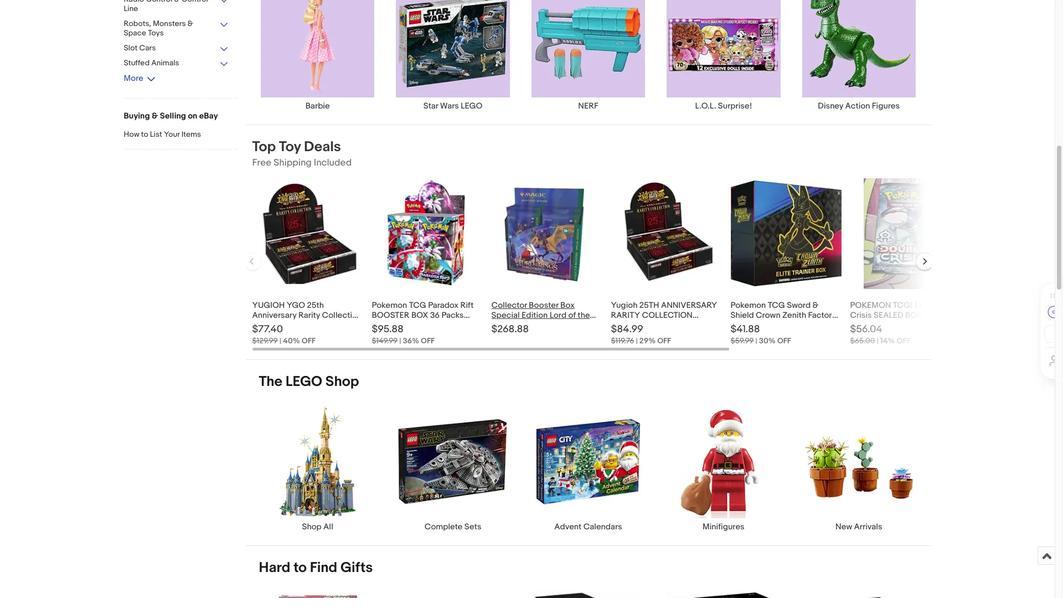 Task type: vqa. For each thing, say whether or not it's contained in the screenshot.


Task type: describe. For each thing, give the bounding box(es) containing it.
radio
[[124, 0, 144, 4]]

pokemon ​tcg sword & shield crown zenith factory sealed elite trainer box
[[731, 300, 836, 331]]

box inside yugioh ygo 25th anniversary rarity collection booster box ships 11/1
[[284, 320, 298, 331]]

cars
[[139, 43, 156, 53]]

sealed for $41.88
[[731, 320, 757, 331]]

gifts
[[341, 559, 373, 577]]

paradox
[[428, 300, 459, 311]]

free
[[252, 157, 272, 168]]

36
[[430, 310, 440, 321]]

box inside collector booster box special edition lord of the rings vol. 2 mtg new sealed
[[561, 300, 575, 311]]

pokemon tcg!  1 double crisis sealed booster pack brand new image
[[864, 178, 947, 289]]

1 vertical spatial shop
[[302, 522, 322, 532]]

$59.99 text field
[[731, 336, 754, 346]]

| for $77.40
[[280, 336, 281, 346]]

wars
[[440, 101, 459, 111]]

sealed
[[874, 310, 904, 321]]

2 horizontal spatial new
[[836, 522, 853, 532]]

elite
[[759, 320, 775, 331]]

find
[[310, 559, 337, 577]]

$95.88
[[372, 323, 404, 336]]

collector booster box special edition lord of the rings vol. 2 mtg new sealed
[[492, 300, 602, 331]]

ygo
[[287, 300, 305, 311]]

arrivals
[[854, 522, 883, 532]]

monsters
[[153, 19, 186, 28]]

& right buying
[[152, 111, 158, 121]]

buying & selling on ebay
[[124, 111, 218, 121]]

lord
[[550, 310, 567, 321]]

space
[[124, 28, 146, 38]]

robots,
[[124, 19, 151, 28]]

sealed inside collector booster box special edition lord of the rings vol. 2 mtg new sealed
[[575, 320, 602, 331]]

selling
[[160, 111, 186, 121]]

factory
[[808, 310, 836, 321]]

pokemon tcg!  1 double crisis sealed booster pack brand new
[[850, 300, 947, 331]]

2
[[531, 320, 535, 331]]

new inside the pokemon tcg paradox rift booster box 36 packs sealed new
[[400, 320, 417, 331]]

barbie
[[306, 101, 330, 111]]

radio control & control line robots, monsters & space toys slot cars stuffed animals more
[[124, 0, 208, 84]]

nerf link
[[521, 0, 656, 111]]

25th
[[307, 300, 324, 311]]

yugioh
[[252, 300, 285, 311]]

collector
[[492, 300, 527, 311]]

sealed for $95.88
[[372, 320, 398, 331]]

disney action figures
[[818, 101, 900, 111]]

of
[[569, 310, 576, 321]]

rarity
[[299, 310, 320, 321]]

ships
[[300, 320, 323, 331]]

new
[[904, 320, 922, 331]]

$149.99
[[372, 336, 398, 346]]

crisis
[[850, 310, 872, 321]]

$41.88
[[731, 323, 760, 336]]

tcg!
[[893, 300, 913, 311]]

2 control from the left
[[182, 0, 208, 4]]

pack
[[850, 320, 872, 331]]

figures
[[872, 101, 900, 111]]

crown
[[756, 310, 781, 321]]

shipping
[[274, 157, 312, 168]]

items
[[181, 130, 201, 139]]

pokemon
[[850, 300, 891, 311]]

new arrivals link
[[792, 404, 927, 532]]

more
[[124, 73, 143, 84]]

the
[[259, 373, 282, 390]]

animals
[[151, 58, 179, 68]]

off for $84.99
[[658, 336, 671, 346]]

advent calendars
[[555, 522, 622, 532]]

star wars lego link
[[385, 0, 521, 111]]

toy
[[279, 138, 301, 156]]

ebay
[[199, 111, 218, 121]]

more button
[[124, 73, 156, 84]]

$77.40
[[252, 323, 283, 336]]

booster inside the pokemon tcg!  1 double crisis sealed booster pack brand new
[[906, 310, 943, 321]]

star wars lego
[[424, 101, 483, 111]]

$119.76
[[611, 336, 634, 346]]

| for $84.99
[[636, 336, 638, 346]]

action
[[846, 101, 870, 111]]

brand
[[874, 320, 902, 331]]

& inside pokemon ​tcg sword & shield crown zenith factory sealed elite trainer box
[[813, 300, 819, 311]]

stuffed
[[124, 58, 150, 68]]

stuffed animals button
[[124, 58, 229, 69]]

1 horizontal spatial shop
[[326, 373, 359, 390]]

vol.
[[515, 320, 529, 331]]

packs
[[442, 310, 464, 321]]

pokemon tcg paradox rift booster box 36 packs sealed new
[[372, 300, 474, 331]]

off for $95.88
[[421, 336, 435, 346]]

box
[[412, 310, 428, 321]]

to for how
[[141, 130, 148, 139]]



Task type: locate. For each thing, give the bounding box(es) containing it.
rift
[[461, 300, 474, 311]]

sealed inside the pokemon tcg paradox rift booster box 36 packs sealed new
[[372, 320, 398, 331]]

| for $95.88
[[399, 336, 401, 346]]

hard to find gifts
[[259, 559, 373, 577]]

mtg
[[537, 320, 555, 331]]

$65.00
[[850, 336, 875, 346]]

sealed
[[372, 320, 398, 331], [575, 320, 602, 331], [731, 320, 757, 331]]

top
[[252, 138, 276, 156]]

0 horizontal spatial booster
[[372, 310, 410, 321]]

| inside $95.88 $149.99 | 36% off
[[399, 336, 401, 346]]

| left 30% on the right of page
[[756, 336, 758, 346]]

2 | from the left
[[399, 336, 401, 346]]

| inside $41.88 $59.99 | 30% off
[[756, 336, 758, 346]]

surprise!
[[718, 101, 752, 111]]

$95.88 $149.99 | 36% off
[[372, 323, 435, 346]]

2 horizontal spatial sealed
[[731, 320, 757, 331]]

advent
[[555, 522, 582, 532]]

1 booster from the left
[[372, 310, 410, 321]]

booster
[[529, 300, 559, 311], [252, 320, 282, 331]]

$41.88 $59.99 | 30% off
[[731, 323, 791, 346]]

0 horizontal spatial box
[[284, 320, 298, 331]]

1 vertical spatial booster
[[252, 320, 282, 331]]

calendars
[[584, 522, 622, 532]]

0 horizontal spatial booster
[[252, 320, 282, 331]]

to left list
[[141, 130, 148, 139]]

booster up 'mtg'
[[529, 300, 559, 311]]

the lego shop
[[259, 373, 359, 390]]

off down ships
[[302, 336, 316, 346]]

list
[[150, 130, 162, 139]]

0 horizontal spatial sealed
[[372, 320, 398, 331]]

| left 40%
[[280, 336, 281, 346]]

& up monsters
[[174, 0, 180, 4]]

slot cars button
[[124, 43, 229, 54]]

off down trainer
[[778, 336, 791, 346]]

| inside $56.04 $65.00 | 14% off
[[877, 336, 879, 346]]

0 horizontal spatial pokemon
[[372, 300, 407, 311]]

1 horizontal spatial lego
[[461, 101, 483, 111]]

sealed up $149.99 text field
[[372, 320, 398, 331]]

yugioh 25th anniversary rarity collection booster box 1st edition new! 11/3 image
[[613, 178, 721, 289]]

off inside $41.88 $59.99 | 30% off
[[778, 336, 791, 346]]

0 vertical spatial to
[[141, 130, 148, 139]]

$59.99
[[731, 336, 754, 346]]

pokemon inside the pokemon tcg paradox rift booster box 36 packs sealed new
[[372, 300, 407, 311]]

1 vertical spatial lego
[[286, 373, 322, 390]]

14%
[[881, 336, 895, 346]]

sealed up $59.99 on the right bottom of page
[[731, 320, 757, 331]]

lego right wars
[[461, 101, 483, 111]]

control up monsters
[[146, 0, 173, 4]]

| for $56.04
[[877, 336, 879, 346]]

off
[[302, 336, 316, 346], [421, 336, 435, 346], [658, 336, 671, 346], [778, 336, 791, 346], [897, 336, 911, 346]]

collector booster box special edition lord of the rings vol. 2 mtg new sealed image
[[492, 178, 602, 289]]

29%
[[640, 336, 656, 346]]

booster inside the pokemon tcg paradox rift booster box 36 packs sealed new
[[372, 310, 410, 321]]

control up the robots, monsters & space toys dropdown button
[[182, 0, 208, 4]]

& right sword
[[813, 300, 819, 311]]

pokemon up $41.88
[[731, 300, 766, 311]]

yugioh ygo 25th anniversary rarity collection booster box ships 11/1 image
[[252, 183, 363, 284]]

the
[[578, 310, 590, 321]]

trainer
[[777, 320, 802, 331]]

shield
[[731, 310, 754, 321]]

1 off from the left
[[302, 336, 316, 346]]

pokemon for $95.88
[[372, 300, 407, 311]]

rings
[[492, 320, 513, 331]]

new inside collector booster box special edition lord of the rings vol. 2 mtg new sealed
[[557, 320, 574, 331]]

booster
[[372, 310, 410, 321], [906, 310, 943, 321]]

1 horizontal spatial booster
[[529, 300, 559, 311]]

0 horizontal spatial new
[[400, 320, 417, 331]]

2 booster from the left
[[906, 310, 943, 321]]

box right trainer
[[804, 320, 819, 331]]

new
[[400, 320, 417, 331], [557, 320, 574, 331], [836, 522, 853, 532]]

disney action figures link
[[792, 0, 927, 111]]

1 horizontal spatial control
[[182, 0, 208, 4]]

| for $41.88
[[756, 336, 758, 346]]

minifigures link
[[656, 404, 792, 532]]

complete
[[425, 522, 463, 532]]

box
[[561, 300, 575, 311], [284, 320, 298, 331], [804, 320, 819, 331]]

$268.88
[[492, 323, 529, 336]]

off right 29%
[[658, 336, 671, 346]]

1 pokemon from the left
[[372, 300, 407, 311]]

& right monsters
[[188, 19, 193, 28]]

collection
[[322, 310, 362, 321]]

1 sealed from the left
[[372, 320, 398, 331]]

1 horizontal spatial box
[[561, 300, 575, 311]]

pokemon up '$95.88'
[[372, 300, 407, 311]]

how
[[124, 130, 139, 139]]

box inside pokemon ​tcg sword & shield crown zenith factory sealed elite trainer box
[[804, 320, 819, 331]]

to
[[141, 130, 148, 139], [294, 559, 307, 577]]

1 control from the left
[[146, 0, 173, 4]]

$119.76 text field
[[611, 336, 634, 346]]

off for $41.88
[[778, 336, 791, 346]]

nerf
[[578, 101, 599, 111]]

36%
[[403, 336, 419, 346]]

deals
[[304, 138, 341, 156]]

double
[[920, 300, 947, 311]]

new arrivals
[[836, 522, 883, 532]]

l.o.l. surprise!
[[695, 101, 752, 111]]

anniversary
[[252, 310, 297, 321]]

5 | from the left
[[877, 336, 879, 346]]

edition
[[522, 310, 548, 321]]

tcg
[[409, 300, 426, 311]]

$149.99 text field
[[372, 336, 398, 346]]

| left 36%
[[399, 336, 401, 346]]

sealed right lord
[[575, 320, 602, 331]]

off for $56.04
[[897, 336, 911, 346]]

5 off from the left
[[897, 336, 911, 346]]

sword
[[787, 300, 811, 311]]

$129.99
[[252, 336, 278, 346]]

off right 36%
[[421, 336, 435, 346]]

1 horizontal spatial sealed
[[575, 320, 602, 331]]

2 off from the left
[[421, 336, 435, 346]]

off inside $77.40 $129.99 | 40% off
[[302, 336, 316, 346]]

booster inside yugioh ygo 25th anniversary rarity collection booster box ships 11/1
[[252, 320, 282, 331]]

4 off from the left
[[778, 336, 791, 346]]

shop all link
[[250, 404, 385, 532]]

line
[[124, 4, 138, 13]]

| left 29%
[[636, 336, 638, 346]]

1 | from the left
[[280, 336, 281, 346]]

3 sealed from the left
[[731, 320, 757, 331]]

0 vertical spatial shop
[[326, 373, 359, 390]]

pokemon ​tcg sword & shield crown zenith factory sealed elite trainer box image
[[731, 181, 842, 287]]

1 horizontal spatial new
[[557, 320, 574, 331]]

how to list your items link
[[124, 130, 237, 140]]

barbie link
[[250, 0, 385, 111]]

0 horizontal spatial control
[[146, 0, 173, 4]]

​tcg
[[768, 300, 785, 311]]

3 off from the left
[[658, 336, 671, 346]]

pokemon tcg paradox rift booster box 36 packs sealed new image
[[387, 178, 468, 289]]

| inside '$84.99 $119.76 | 29% off'
[[636, 336, 638, 346]]

complete sets
[[425, 522, 482, 532]]

to left find
[[294, 559, 307, 577]]

how to list your items
[[124, 130, 201, 139]]

booster up $129.99 text box
[[252, 320, 282, 331]]

new right 'mtg'
[[557, 320, 574, 331]]

pokemon for $41.88
[[731, 300, 766, 311]]

radio control & control line button
[[124, 0, 229, 14]]

0 horizontal spatial to
[[141, 130, 148, 139]]

2 pokemon from the left
[[731, 300, 766, 311]]

new left arrivals on the bottom
[[836, 522, 853, 532]]

to inside how to list your items link
[[141, 130, 148, 139]]

30%
[[759, 336, 776, 346]]

lego right the the
[[286, 373, 322, 390]]

off for $77.40
[[302, 336, 316, 346]]

to for hard
[[294, 559, 307, 577]]

$65.00 text field
[[850, 336, 875, 346]]

new up 36%
[[400, 320, 417, 331]]

0 vertical spatial lego
[[461, 101, 483, 111]]

2 sealed from the left
[[575, 320, 602, 331]]

lego inside star wars lego link
[[461, 101, 483, 111]]

4 | from the left
[[756, 336, 758, 346]]

off inside $95.88 $149.99 | 36% off
[[421, 336, 435, 346]]

0 vertical spatial booster
[[529, 300, 559, 311]]

2 horizontal spatial box
[[804, 320, 819, 331]]

$129.99 text field
[[252, 336, 278, 346]]

1
[[915, 300, 918, 311]]

robots, monsters & space toys button
[[124, 19, 229, 39]]

your
[[164, 130, 180, 139]]

pokemon inside pokemon ​tcg sword & shield crown zenith factory sealed elite trainer box
[[731, 300, 766, 311]]

$84.99
[[611, 323, 643, 336]]

11/1
[[325, 320, 337, 331]]

box left the
[[561, 300, 575, 311]]

star
[[424, 101, 438, 111]]

shop all
[[302, 522, 333, 532]]

box up 40%
[[284, 320, 298, 331]]

off inside '$84.99 $119.76 | 29% off'
[[658, 336, 671, 346]]

1 horizontal spatial booster
[[906, 310, 943, 321]]

| inside $77.40 $129.99 | 40% off
[[280, 336, 281, 346]]

buying
[[124, 111, 150, 121]]

advent calendars link
[[521, 404, 656, 532]]

0 horizontal spatial shop
[[302, 522, 322, 532]]

$56.04 $65.00 | 14% off
[[850, 323, 911, 346]]

off inside $56.04 $65.00 | 14% off
[[897, 336, 911, 346]]

3 | from the left
[[636, 336, 638, 346]]

1 horizontal spatial to
[[294, 559, 307, 577]]

sealed inside pokemon ​tcg sword & shield crown zenith factory sealed elite trainer box
[[731, 320, 757, 331]]

booster inside collector booster box special edition lord of the rings vol. 2 mtg new sealed
[[529, 300, 559, 311]]

1 horizontal spatial pokemon
[[731, 300, 766, 311]]

yugioh ygo 25th anniversary rarity collection booster box ships 11/1
[[252, 300, 362, 331]]

| left 14% on the right of page
[[877, 336, 879, 346]]

included
[[314, 157, 352, 168]]

1 vertical spatial to
[[294, 559, 307, 577]]

|
[[280, 336, 281, 346], [399, 336, 401, 346], [636, 336, 638, 346], [756, 336, 758, 346], [877, 336, 879, 346]]

toys
[[148, 28, 164, 38]]

40%
[[283, 336, 300, 346]]

0 horizontal spatial lego
[[286, 373, 322, 390]]

off right 14% on the right of page
[[897, 336, 911, 346]]

$56.04
[[850, 323, 883, 336]]

disney
[[818, 101, 844, 111]]



